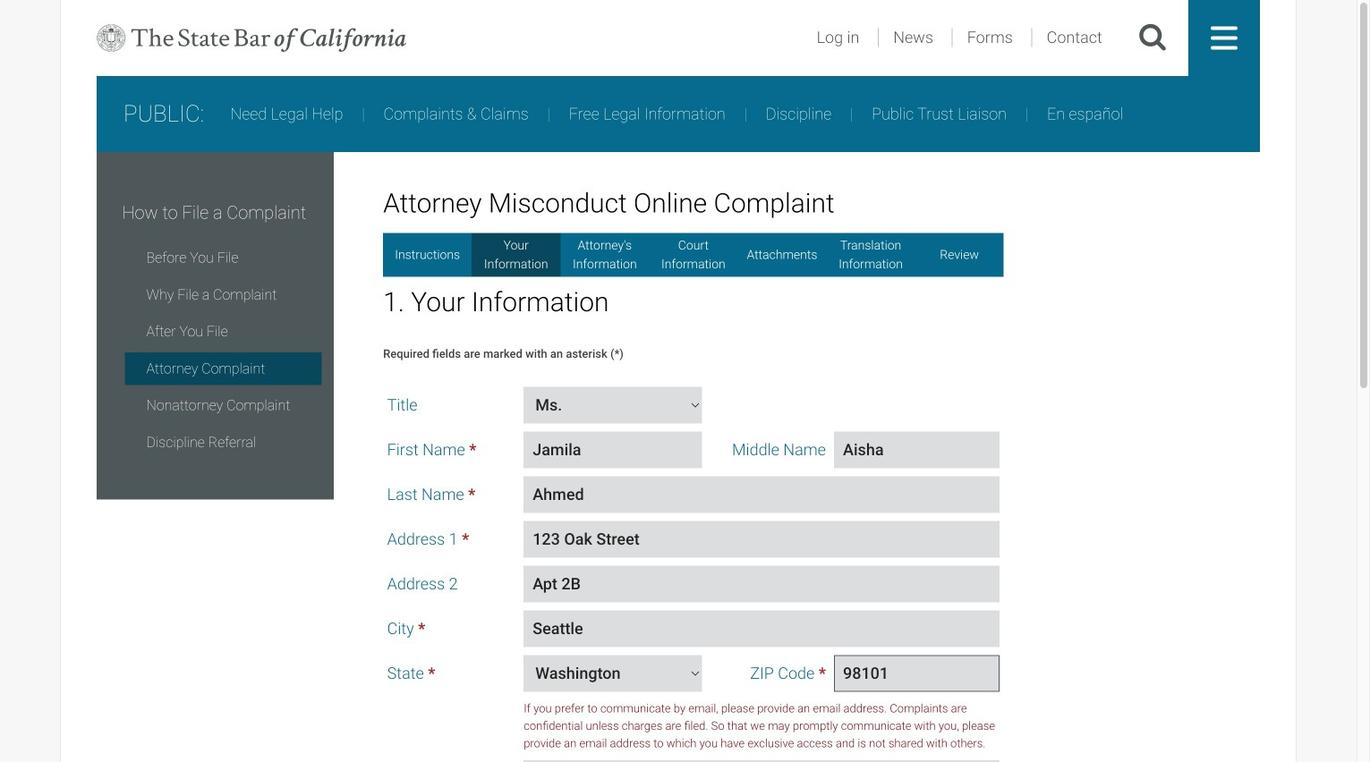 Task type: describe. For each thing, give the bounding box(es) containing it.
Email email field
[[524, 761, 1000, 762]]

Address 1 text field
[[524, 521, 1000, 558]]

Last Name text field
[[524, 476, 1000, 513]]

City text field
[[524, 611, 1000, 647]]

search form image
[[1138, 22, 1167, 54]]



Task type: locate. For each thing, give the bounding box(es) containing it.
Address 2 text field
[[524, 566, 1000, 603]]

First Name text field
[[524, 432, 702, 468]]

ZIP Code text field
[[834, 655, 1000, 692]]

logo image
[[97, 0, 406, 76]]

Middle Name text field
[[834, 432, 1000, 468]]



